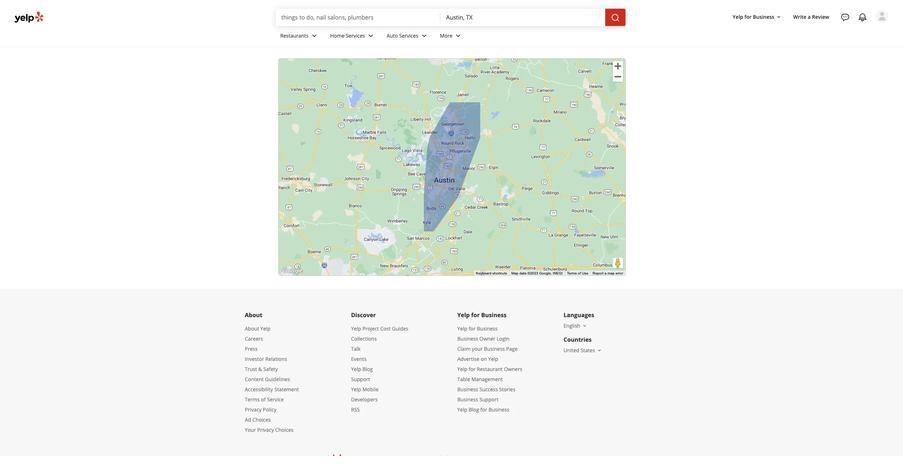 Task type: locate. For each thing, give the bounding box(es) containing it.
None field
[[282, 13, 435, 21], [446, 13, 600, 21]]

0 vertical spatial blog
[[363, 366, 373, 373]]

services right "home"
[[346, 32, 365, 39]]

16 chevron down v2 image for english
[[582, 323, 588, 329]]

terms of service link
[[245, 396, 284, 403]]

yelp project cost guides link
[[351, 325, 409, 332]]

1 vertical spatial a
[[605, 271, 607, 275]]

1 vertical spatial about
[[245, 325, 259, 332]]

write a review link
[[791, 10, 833, 23]]

guides
[[392, 325, 409, 332]]

2 services from the left
[[399, 32, 419, 39]]

restaurants
[[280, 32, 309, 39]]

a right write
[[808, 13, 811, 20]]

1 services from the left
[[346, 32, 365, 39]]

1 horizontal spatial 24 chevron down v2 image
[[454, 31, 463, 40]]

support down success
[[480, 396, 499, 403]]

advertise
[[458, 356, 480, 362]]

collections
[[351, 335, 377, 342]]

business support link
[[458, 396, 499, 403]]

24 chevron down v2 image inside home services link
[[367, 31, 375, 40]]

cost
[[381, 325, 391, 332]]

of left use at the bottom right
[[578, 271, 581, 275]]

terms of use link
[[568, 271, 589, 275]]

report a map error link
[[593, 271, 624, 275]]

0 vertical spatial privacy
[[245, 406, 262, 413]]

trust & safety link
[[245, 366, 278, 373]]

accessibility statement link
[[245, 386, 299, 393]]

1 vertical spatial blog
[[469, 406, 479, 413]]

1 vertical spatial 16 chevron down v2 image
[[582, 323, 588, 329]]

a left map
[[605, 271, 607, 275]]

1 horizontal spatial 16 chevron down v2 image
[[776, 14, 782, 20]]

0 vertical spatial about
[[245, 311, 263, 319]]

project
[[363, 325, 379, 332]]

shortcuts
[[493, 271, 508, 275]]

blog down the business support link
[[469, 406, 479, 413]]

16 chevron down v2 image inside yelp for business button
[[776, 14, 782, 20]]

privacy down the ad choices link at the bottom of the page
[[257, 426, 274, 433]]

privacy
[[245, 406, 262, 413], [257, 426, 274, 433]]

24 chevron down v2 image for more
[[454, 31, 463, 40]]

1 horizontal spatial none field
[[446, 13, 600, 21]]

2 24 chevron down v2 image from the left
[[454, 31, 463, 40]]

page
[[507, 345, 518, 352]]

about up careers
[[245, 325, 259, 332]]

support inside the 'yelp project cost guides collections talk events yelp blog support yelp mobile developers rss'
[[351, 376, 370, 383]]

about yelp link
[[245, 325, 271, 332]]

privacy up the ad choices link at the bottom of the page
[[245, 406, 262, 413]]

24 chevron down v2 image inside more link
[[454, 31, 463, 40]]

english button
[[564, 322, 588, 329]]

guidelines
[[265, 376, 290, 383]]

write
[[794, 13, 807, 20]]

1 horizontal spatial of
[[578, 271, 581, 275]]

0 vertical spatial support
[[351, 376, 370, 383]]

0 vertical spatial terms
[[568, 271, 577, 275]]

0 horizontal spatial services
[[346, 32, 365, 39]]

a for write
[[808, 13, 811, 20]]

for inside button
[[745, 13, 752, 20]]

0 horizontal spatial none field
[[282, 13, 435, 21]]

blog inside the 'yelp project cost guides collections talk events yelp blog support yelp mobile developers rss'
[[363, 366, 373, 373]]

16 chevron down v2 image
[[776, 14, 782, 20], [582, 323, 588, 329]]

search image
[[611, 13, 620, 22]]

16 chevron down v2 image
[[597, 348, 603, 353]]

24 chevron down v2 image inside restaurants "link"
[[310, 31, 319, 40]]

choices down policy
[[275, 426, 294, 433]]

business
[[754, 13, 775, 20], [482, 311, 507, 319], [477, 325, 498, 332], [458, 335, 479, 342], [484, 345, 505, 352], [458, 386, 479, 393], [458, 396, 479, 403], [489, 406, 510, 413]]

events link
[[351, 356, 367, 362]]

&
[[259, 366, 262, 373]]

yelp burst image
[[338, 454, 344, 456]]

1 horizontal spatial a
[[808, 13, 811, 20]]

0 horizontal spatial 16 chevron down v2 image
[[582, 323, 588, 329]]

messages image
[[842, 13, 850, 22]]

none field near
[[446, 13, 600, 21]]

choices down privacy policy link
[[253, 416, 271, 423]]

0 horizontal spatial blog
[[363, 366, 373, 373]]

your
[[245, 426, 256, 433]]

support down yelp blog link
[[351, 376, 370, 383]]

discover
[[351, 311, 376, 319]]

1 horizontal spatial yelp for business
[[733, 13, 775, 20]]

Near text field
[[446, 13, 600, 21]]

0 vertical spatial yelp for business
[[733, 13, 775, 20]]

24 chevron down v2 image
[[310, 31, 319, 40], [454, 31, 463, 40]]

your
[[472, 345, 483, 352]]

press link
[[245, 345, 258, 352]]

16 chevron down v2 image down languages in the right bottom of the page
[[582, 323, 588, 329]]

terms left use at the bottom right
[[568, 271, 577, 275]]

of inside 'about yelp careers press investor relations trust & safety content guidelines accessibility statement terms of service privacy policy ad choices your privacy choices'
[[261, 396, 266, 403]]

2 24 chevron down v2 image from the left
[[420, 31, 429, 40]]

2 about from the top
[[245, 325, 259, 332]]

services inside auto services link
[[399, 32, 419, 39]]

1 horizontal spatial blog
[[469, 406, 479, 413]]

terms
[[568, 271, 577, 275], [245, 396, 260, 403]]

auto services link
[[381, 26, 435, 47]]

1 vertical spatial privacy
[[257, 426, 274, 433]]

yelp logo image
[[322, 454, 336, 456]]

0 horizontal spatial support
[[351, 376, 370, 383]]

collections link
[[351, 335, 377, 342]]

error
[[616, 271, 624, 275]]

events
[[351, 356, 367, 362]]

management
[[472, 376, 503, 383]]

about inside 'about yelp careers press investor relations trust & safety content guidelines accessibility statement terms of service privacy policy ad choices your privacy choices'
[[245, 325, 259, 332]]

None search field
[[276, 9, 627, 26]]

24 chevron down v2 image right more
[[454, 31, 463, 40]]

16 chevron down v2 image for yelp for business
[[776, 14, 782, 20]]

24 chevron down v2 image for auto services
[[420, 31, 429, 40]]

about yelp careers press investor relations trust & safety content guidelines accessibility statement terms of service privacy policy ad choices your privacy choices
[[245, 325, 299, 433]]

1 24 chevron down v2 image from the left
[[310, 31, 319, 40]]

services inside home services link
[[346, 32, 365, 39]]

0 horizontal spatial yelp for business
[[458, 311, 507, 319]]

1 horizontal spatial support
[[480, 396, 499, 403]]

united states
[[564, 347, 596, 354]]

talk
[[351, 345, 361, 352]]

0 horizontal spatial 24 chevron down v2 image
[[310, 31, 319, 40]]

24 chevron down v2 image right auto services
[[420, 31, 429, 40]]

1 vertical spatial of
[[261, 396, 266, 403]]

24 chevron down v2 image right restaurants on the top left of page
[[310, 31, 319, 40]]

map
[[608, 271, 615, 275]]

choices
[[253, 416, 271, 423], [275, 426, 294, 433]]

for
[[745, 13, 752, 20], [472, 311, 480, 319], [469, 325, 476, 332], [469, 366, 476, 373], [481, 406, 488, 413]]

0 vertical spatial a
[[808, 13, 811, 20]]

about
[[245, 311, 263, 319], [245, 325, 259, 332]]

1 none field from the left
[[282, 13, 435, 21]]

terms down accessibility
[[245, 396, 260, 403]]

24 chevron down v2 image left auto
[[367, 31, 375, 40]]

report a map error
[[593, 271, 624, 275]]

0 vertical spatial of
[[578, 271, 581, 275]]

1 horizontal spatial 24 chevron down v2 image
[[420, 31, 429, 40]]

1 horizontal spatial services
[[399, 32, 419, 39]]

blog
[[363, 366, 373, 373], [469, 406, 479, 413]]

16 chevron down v2 image left write
[[776, 14, 782, 20]]

0 horizontal spatial choices
[[253, 416, 271, 423]]

services
[[346, 32, 365, 39], [399, 32, 419, 39]]

of up privacy policy link
[[261, 396, 266, 403]]

report
[[593, 271, 604, 275]]

1 24 chevron down v2 image from the left
[[367, 31, 375, 40]]

0 horizontal spatial of
[[261, 396, 266, 403]]

0 horizontal spatial 24 chevron down v2 image
[[367, 31, 375, 40]]

24 chevron down v2 image inside auto services link
[[420, 31, 429, 40]]

2 none field from the left
[[446, 13, 600, 21]]

yelp blog link
[[351, 366, 373, 373]]

yelp
[[733, 13, 744, 20], [458, 311, 470, 319], [261, 325, 271, 332], [351, 325, 361, 332], [458, 325, 468, 332], [489, 356, 499, 362], [351, 366, 361, 373], [458, 366, 468, 373], [351, 386, 361, 393], [458, 406, 468, 413]]

1 vertical spatial yelp for business
[[458, 311, 507, 319]]

map data ©2023 google, inegi
[[512, 271, 563, 275]]

a for report
[[605, 271, 607, 275]]

0 vertical spatial 16 chevron down v2 image
[[776, 14, 782, 20]]

blog inside yelp for business business owner login claim your business page advertise on yelp yelp for restaurant owners table management business success stories business support yelp blog for business
[[469, 406, 479, 413]]

about up the about yelp link
[[245, 311, 263, 319]]

yelp for business inside button
[[733, 13, 775, 20]]

languages
[[564, 311, 595, 319]]

1 about from the top
[[245, 311, 263, 319]]

yelp for business link
[[458, 325, 498, 332]]

blog up support link
[[363, 366, 373, 373]]

accessibility
[[245, 386, 273, 393]]

data
[[520, 271, 527, 275]]

english
[[564, 322, 581, 329]]

talk link
[[351, 345, 361, 352]]

1 vertical spatial choices
[[275, 426, 294, 433]]

0 horizontal spatial a
[[605, 271, 607, 275]]

1 vertical spatial support
[[480, 396, 499, 403]]

1 vertical spatial terms
[[245, 396, 260, 403]]

24 chevron down v2 image
[[367, 31, 375, 40], [420, 31, 429, 40]]

services right auto
[[399, 32, 419, 39]]

claim your business page link
[[458, 345, 518, 352]]

table management link
[[458, 376, 503, 383]]

inegi
[[553, 271, 563, 275]]

24 chevron down v2 image for home services
[[367, 31, 375, 40]]

16 chevron down v2 image inside english dropdown button
[[582, 323, 588, 329]]

policy
[[263, 406, 277, 413]]

0 horizontal spatial terms
[[245, 396, 260, 403]]

notifications image
[[859, 13, 868, 22]]

a
[[808, 13, 811, 20], [605, 271, 607, 275]]

relations
[[266, 356, 287, 362]]



Task type: describe. For each thing, give the bounding box(es) containing it.
google image
[[280, 266, 304, 276]]

owners
[[504, 366, 523, 373]]

services for home services
[[346, 32, 365, 39]]

business owner login link
[[458, 335, 510, 342]]

investor
[[245, 356, 264, 362]]

business inside button
[[754, 13, 775, 20]]

content
[[245, 376, 264, 383]]

24 chevron down v2 image for restaurants
[[310, 31, 319, 40]]

developers link
[[351, 396, 378, 403]]

review
[[813, 13, 830, 20]]

advertise on yelp link
[[458, 356, 499, 362]]

safety
[[264, 366, 278, 373]]

yelp for business button
[[730, 10, 785, 23]]

0 vertical spatial choices
[[253, 416, 271, 423]]

more
[[440, 32, 453, 39]]

login
[[497, 335, 510, 342]]

Find text field
[[282, 13, 435, 21]]

yelp inside 'about yelp careers press investor relations trust & safety content guidelines accessibility statement terms of service privacy policy ad choices your privacy choices'
[[261, 325, 271, 332]]

map
[[512, 271, 519, 275]]

stories
[[500, 386, 516, 393]]

on
[[481, 356, 487, 362]]

auto services
[[387, 32, 419, 39]]

business success stories link
[[458, 386, 516, 393]]

trust
[[245, 366, 257, 373]]

map region
[[261, 13, 631, 291]]

mobile
[[363, 386, 379, 393]]

1 horizontal spatial terms
[[568, 271, 577, 275]]

united states button
[[564, 347, 603, 354]]

use
[[582, 271, 589, 275]]

auto
[[387, 32, 398, 39]]

home
[[330, 32, 345, 39]]

rss
[[351, 406, 360, 413]]

user actions element
[[728, 9, 899, 54]]

success
[[480, 386, 498, 393]]

ad choices link
[[245, 416, 271, 423]]

owner
[[480, 335, 496, 342]]

google,
[[540, 271, 552, 275]]

support link
[[351, 376, 370, 383]]

restaurants link
[[275, 26, 325, 47]]

yelp blog for business link
[[458, 406, 510, 413]]

keyboard shortcuts button
[[476, 271, 508, 276]]

developers
[[351, 396, 378, 403]]

countries
[[564, 336, 592, 344]]

service
[[267, 396, 284, 403]]

terms of use
[[568, 271, 589, 275]]

home services
[[330, 32, 365, 39]]

support inside yelp for business business owner login claim your business page advertise on yelp yelp for restaurant owners table management business success stories business support yelp blog for business
[[480, 396, 499, 403]]

united
[[564, 347, 580, 354]]

careers
[[245, 335, 263, 342]]

yelp for restaurant owners link
[[458, 366, 523, 373]]

press
[[245, 345, 258, 352]]

yelp project cost guides collections talk events yelp blog support yelp mobile developers rss
[[351, 325, 409, 413]]

home services link
[[325, 26, 381, 47]]

yelp for business business owner login claim your business page advertise on yelp yelp for restaurant owners table management business success stories business support yelp blog for business
[[458, 325, 523, 413]]

christina o. image
[[876, 10, 889, 23]]

none field find
[[282, 13, 435, 21]]

careers link
[[245, 335, 263, 342]]

services for auto services
[[399, 32, 419, 39]]

terms inside 'about yelp careers press investor relations trust & safety content guidelines accessibility statement terms of service privacy policy ad choices your privacy choices'
[[245, 396, 260, 403]]

ad
[[245, 416, 251, 423]]

about for about
[[245, 311, 263, 319]]

write a review
[[794, 13, 830, 20]]

keyboard
[[476, 271, 492, 275]]

yelp inside yelp for business button
[[733, 13, 744, 20]]

table
[[458, 376, 471, 383]]

more link
[[435, 26, 469, 47]]

1 horizontal spatial choices
[[275, 426, 294, 433]]

yelp mobile link
[[351, 386, 379, 393]]

statement
[[275, 386, 299, 393]]

your privacy choices link
[[245, 426, 294, 433]]

business categories element
[[275, 26, 889, 47]]

©2023
[[528, 271, 539, 275]]

claim
[[458, 345, 471, 352]]

content guidelines link
[[245, 376, 290, 383]]

investor relations link
[[245, 356, 287, 362]]

about for about yelp careers press investor relations trust & safety content guidelines accessibility statement terms of service privacy policy ad choices your privacy choices
[[245, 325, 259, 332]]



Task type: vqa. For each thing, say whether or not it's contained in the screenshot.
the Terms to the bottom
yes



